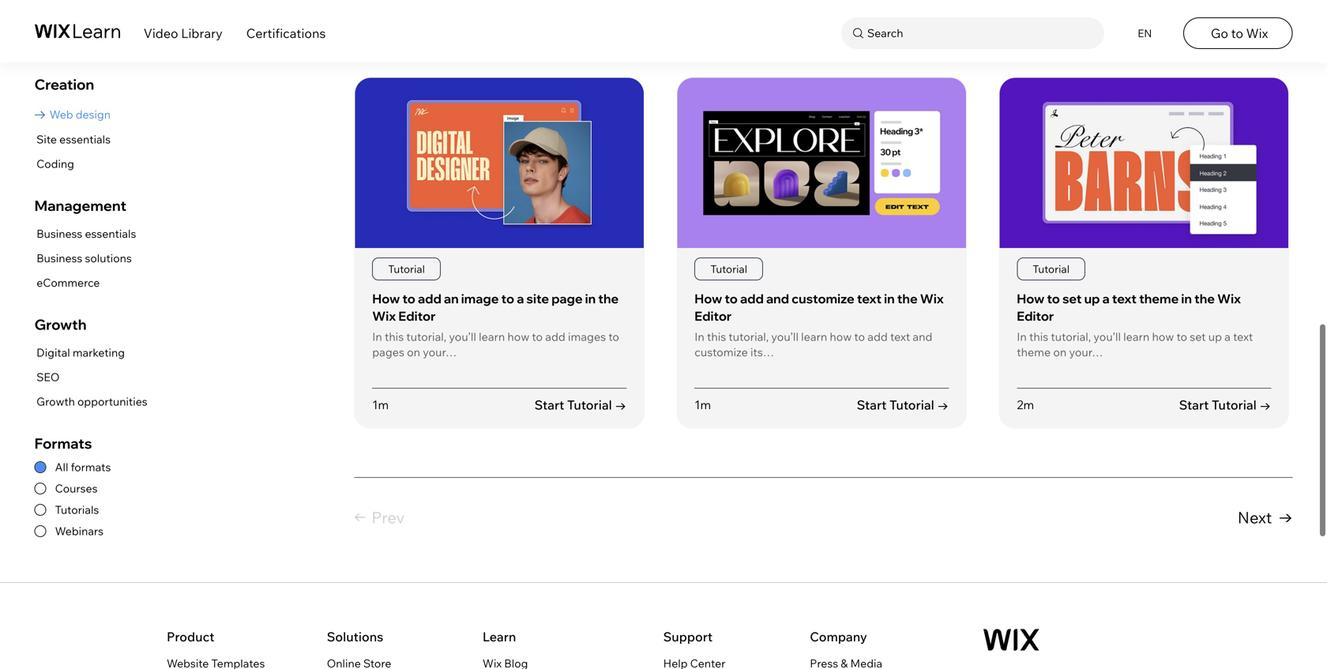 Task type: describe. For each thing, give the bounding box(es) containing it.
essentials for site essentials
[[59, 132, 111, 146]]

library
[[181, 25, 223, 41]]

an
[[444, 291, 459, 306]]

menu bar containing video library
[[0, 0, 1327, 62]]

1 vertical spatial theme
[[1017, 345, 1051, 359]]

list inside filtered results region
[[354, 0, 1292, 429]]

next
[[1238, 508, 1272, 527]]

web design
[[50, 108, 111, 121]]

support
[[663, 629, 713, 645]]

how inside how to add an image to a site page in the wix editor in this tutorial, you'll learn how to add images to pages on your…
[[507, 329, 529, 343]]

all formats
[[55, 460, 111, 474]]

learn inside how to add an image to a site page in the wix editor in this tutorial, you'll learn how to add images to pages on your…
[[479, 329, 505, 343]]

image
[[461, 291, 499, 306]]

start tutorial → for how to add an image to a site page in the wix editor
[[534, 397, 627, 413]]

1m for this
[[694, 397, 711, 412]]

growth for growth opportunities
[[36, 395, 75, 409]]

start tutorial → button for how to add an image to a site page in the wix editor
[[534, 396, 627, 414]]

wix logo, homepage image
[[983, 629, 1039, 651]]

go to wix
[[1211, 25, 1268, 41]]

formats group
[[35, 434, 333, 538]]

1 vertical spatial up
[[1208, 329, 1222, 343]]

start tutorial → button for how to set up a text theme in the wix editor
[[1179, 396, 1271, 414]]

all for all formats
[[55, 460, 68, 474]]

how to add an image to a site page in the wix editor link
[[372, 291, 619, 324]]

how for how to set up a text theme in the wix editor
[[1017, 291, 1044, 306]]

business essentials button
[[35, 224, 136, 244]]

start tutorial → button for how to add and customize text in the wix editor
[[857, 396, 949, 414]]

learn
[[483, 629, 516, 645]]

business solutions
[[36, 251, 132, 265]]

opportunities
[[77, 395, 147, 409]]

learn inside how to set up a text theme in the wix editor in this tutorial, you'll learn how to set up a text theme on your…
[[1123, 329, 1149, 343]]

business for business essentials
[[36, 227, 82, 240]]

you'll inside how to set up a text theme in the wix editor in this tutorial, you'll learn how to set up a text theme on your…
[[1094, 329, 1121, 343]]

how to add an image to a site page in the wix editor image
[[355, 78, 644, 248]]

list item containing how to set up a text theme in the wix editor
[[999, 77, 1289, 429]]

growth opportunities
[[36, 395, 147, 409]]

the inside how to add an image to a site page in the wix editor in this tutorial, you'll learn how to add images to pages on your…
[[598, 291, 619, 306]]

list for management
[[35, 224, 136, 293]]

en button
[[1128, 17, 1159, 49]]

webinars
[[55, 524, 104, 538]]

tutorial, inside how to add and customize text in the wix editor in this tutorial, you'll learn how to add text and customize its…
[[729, 329, 769, 343]]

you'll inside how to add and customize text in the wix editor in this tutorial, you'll learn how to add text and customize its…
[[771, 329, 799, 343]]

tutorial, inside how to add an image to a site page in the wix editor in this tutorial, you'll learn how to add images to pages on your…
[[406, 329, 446, 343]]

digital marketing
[[36, 345, 125, 359]]

→ for how to set up a text theme in the wix editor
[[1259, 397, 1271, 413]]

list for growth
[[35, 343, 147, 412]]

tutorials
[[55, 503, 99, 517]]

wix inside how to set up a text theme in the wix editor in this tutorial, you'll learn how to set up a text theme on your…
[[1217, 291, 1241, 306]]

growth opportunities list item
[[35, 392, 147, 412]]

2m inside list item
[[1017, 397, 1034, 412]]

0 horizontal spatial set
[[1062, 291, 1082, 306]]

0 vertical spatial customize
[[792, 291, 854, 306]]

all topics button
[[35, 21, 333, 52]]

start for how to add an image to a site page in the wix editor
[[534, 397, 564, 413]]

how for how to add an image to a site page in the wix editor
[[372, 291, 400, 306]]

this inside how to add an image to a site page in the wix editor in this tutorial, you'll learn how to add images to pages on your…
[[385, 329, 404, 343]]

topics
[[55, 27, 100, 45]]

en
[[1138, 26, 1152, 40]]

this inside how to set up a text theme in the wix editor in this tutorial, you'll learn how to set up a text theme on your…
[[1029, 329, 1048, 343]]

product
[[167, 629, 214, 645]]

in inside how to add and customize text in the wix editor in this tutorial, you'll learn how to add text and customize its…
[[884, 291, 895, 306]]

→ for how to add and customize text in the wix editor
[[937, 397, 949, 413]]

how inside how to set up a text theme in the wix editor in this tutorial, you'll learn how to set up a text theme on your…
[[1152, 329, 1174, 343]]

how to set up a text theme in the wix editor image
[[1000, 78, 1288, 248]]

formats
[[71, 460, 111, 474]]

how to add an image to a site page in the wix editor in this tutorial, you'll learn how to add images to pages on your…
[[372, 291, 619, 359]]

business solutions list item
[[35, 249, 136, 268]]

coding button
[[35, 154, 111, 174]]

how to add and customize text in the wix editor link
[[694, 291, 944, 324]]

editor inside how to add an image to a site page in the wix editor in this tutorial, you'll learn how to add images to pages on your…
[[398, 308, 436, 324]]

start tutorial → for how to set up a text theme in the wix editor
[[1179, 397, 1271, 413]]

page
[[551, 291, 583, 306]]

2 horizontal spatial a
[[1224, 329, 1231, 343]]

web design button
[[35, 105, 111, 125]]

in inside how to add an image to a site page in the wix editor in this tutorial, you'll learn how to add images to pages on your…
[[585, 291, 596, 306]]

1 horizontal spatial a
[[1102, 291, 1110, 306]]

how inside how to add and customize text in the wix editor in this tutorial, you'll learn how to add text and customize its…
[[830, 329, 852, 343]]

how to add and customize text in the wix editor image
[[677, 78, 966, 248]]

growth for growth
[[35, 316, 87, 333]]

video
[[144, 25, 178, 41]]

marketing
[[73, 345, 125, 359]]

list item containing how to add an image to a site page in the wix editor
[[354, 77, 645, 429]]

on inside how to add an image to a site page in the wix editor in this tutorial, you'll learn how to add images to pages on your…
[[407, 345, 420, 359]]



Task type: vqa. For each thing, say whether or not it's contained in the screenshot.
tutorial, within the How To Set Up A Text Theme In The Wix Editor In This Tutorial, You'Ll Learn How To Set Up A Text Theme On Your…
yes



Task type: locate. For each thing, give the bounding box(es) containing it.
video library
[[144, 25, 223, 41]]

0 horizontal spatial this
[[385, 329, 404, 343]]

1 vertical spatial customize
[[694, 345, 748, 359]]

0 horizontal spatial theme
[[1017, 345, 1051, 359]]

business essentials
[[36, 227, 136, 240]]

2 editor from the left
[[694, 308, 732, 324]]

how to set up a text theme in the wix editor in this tutorial, you'll learn how to set up a text theme on your…
[[1017, 291, 1253, 359]]

1 horizontal spatial up
[[1208, 329, 1222, 343]]

0 vertical spatial essentials
[[59, 132, 111, 146]]

1 you'll from the left
[[449, 329, 476, 343]]

0 horizontal spatial how
[[372, 291, 400, 306]]

list
[[354, 0, 1292, 429], [35, 105, 111, 174], [35, 224, 136, 293], [35, 343, 147, 412]]

how down 'how to set up a text theme in the wix editor' link on the top right
[[1152, 329, 1174, 343]]

certifications link
[[246, 25, 326, 41]]

2 in from the left
[[694, 329, 704, 343]]

business inside "button"
[[36, 227, 82, 240]]

a
[[517, 291, 524, 306], [1102, 291, 1110, 306], [1224, 329, 1231, 343]]

set
[[1062, 291, 1082, 306], [1190, 329, 1206, 343]]

2 how from the left
[[830, 329, 852, 343]]

start tutorial →
[[857, 13, 949, 29], [1179, 13, 1271, 29], [534, 397, 627, 413], [857, 397, 949, 413], [1179, 397, 1271, 413]]

editor inside how to add and customize text in the wix editor in this tutorial, you'll learn how to add text and customize its…
[[694, 308, 732, 324]]

0 vertical spatial up
[[1084, 291, 1100, 306]]

you'll
[[449, 329, 476, 343], [771, 329, 799, 343], [1094, 329, 1121, 343]]

tutorial, inside how to set up a text theme in the wix editor in this tutorial, you'll learn how to set up a text theme on your…
[[1051, 329, 1091, 343]]

1 horizontal spatial learn
[[801, 329, 827, 343]]

1 horizontal spatial all
[[55, 460, 68, 474]]

site
[[526, 291, 549, 306]]

certifications
[[246, 25, 326, 41]]

1 in from the left
[[585, 291, 596, 306]]

web
[[50, 108, 73, 121]]

list item containing how to add and customize text in the wix editor
[[676, 77, 967, 429]]

0 horizontal spatial and
[[766, 291, 789, 306]]

0 horizontal spatial customize
[[694, 345, 748, 359]]

the inside how to add and customize text in the wix editor in this tutorial, you'll learn how to add text and customize its…
[[897, 291, 918, 306]]

1 vertical spatial business
[[36, 251, 82, 265]]

business up ecommerce at top
[[36, 251, 82, 265]]

3 in from the left
[[1017, 329, 1027, 343]]

0 horizontal spatial your…
[[423, 345, 457, 359]]

editor inside how to set up a text theme in the wix editor in this tutorial, you'll learn how to set up a text theme on your…
[[1017, 308, 1054, 324]]

2 horizontal spatial how
[[1017, 291, 1044, 306]]

start tutorial → for how to add and customize text in the wix editor
[[857, 397, 949, 413]]

1 business from the top
[[36, 227, 82, 240]]

essentials for business essentials
[[85, 227, 136, 240]]

growth down seo
[[36, 395, 75, 409]]

learn down how to add and customize text in the wix editor link
[[801, 329, 827, 343]]

site
[[36, 132, 57, 146]]

2m
[[1017, 14, 1034, 29], [1017, 397, 1034, 412]]

1 start tutorial → list item from the left
[[676, 0, 967, 45]]

2 horizontal spatial tutorial,
[[1051, 329, 1091, 343]]

1 horizontal spatial how
[[694, 291, 722, 306]]

0 horizontal spatial a
[[517, 291, 524, 306]]

business
[[36, 227, 82, 240], [36, 251, 82, 265]]

2 horizontal spatial in
[[1017, 329, 1027, 343]]

1 how from the left
[[372, 291, 400, 306]]

learn inside how to add and customize text in the wix editor in this tutorial, you'll learn how to add text and customize its…
[[801, 329, 827, 343]]

filtered results region
[[354, 0, 1293, 537]]

1 horizontal spatial tutorial,
[[729, 329, 769, 343]]

and
[[766, 291, 789, 306], [913, 329, 932, 343]]

tutorial, up its…
[[729, 329, 769, 343]]

ecommerce
[[36, 276, 100, 290]]

you'll down 'how to set up a text theme in the wix editor' link on the top right
[[1094, 329, 1121, 343]]

solutions
[[327, 629, 383, 645]]

coding list item
[[35, 154, 111, 174]]

0 horizontal spatial tutorial,
[[406, 329, 446, 343]]

tutorial,
[[406, 329, 446, 343], [729, 329, 769, 343], [1051, 329, 1091, 343]]

1 how from the left
[[507, 329, 529, 343]]

in
[[372, 329, 382, 343], [694, 329, 704, 343], [1017, 329, 1027, 343]]

2 horizontal spatial this
[[1029, 329, 1048, 343]]

courses
[[55, 482, 98, 495]]

on inside how to set up a text theme in the wix editor in this tutorial, you'll learn how to set up a text theme on your…
[[1053, 345, 1067, 359]]

its…
[[750, 345, 774, 359]]

Search text field
[[863, 23, 1100, 43]]

all inside formats group
[[55, 460, 68, 474]]

this
[[385, 329, 404, 343], [707, 329, 726, 343], [1029, 329, 1048, 343]]

1 learn from the left
[[479, 329, 505, 343]]

how
[[507, 329, 529, 343], [830, 329, 852, 343], [1152, 329, 1174, 343]]

2 this from the left
[[707, 329, 726, 343]]

start for how to set up a text theme in the wix editor
[[1179, 397, 1209, 413]]

tutorial, down 'how to set up a text theme in the wix editor' link on the top right
[[1051, 329, 1091, 343]]

0 vertical spatial 2m
[[1017, 14, 1034, 29]]

0 horizontal spatial in
[[585, 291, 596, 306]]

on
[[407, 345, 420, 359], [1053, 345, 1067, 359]]

pages
[[372, 345, 404, 359]]

1 vertical spatial essentials
[[85, 227, 136, 240]]

3 editor from the left
[[1017, 308, 1054, 324]]

tutorial, down an
[[406, 329, 446, 343]]

2 horizontal spatial learn
[[1123, 329, 1149, 343]]

how
[[372, 291, 400, 306], [694, 291, 722, 306], [1017, 291, 1044, 306]]

up
[[1084, 291, 1100, 306], [1208, 329, 1222, 343]]

growth
[[35, 316, 87, 333], [36, 395, 75, 409]]

your… right pages
[[423, 345, 457, 359]]

all for all topics
[[35, 27, 53, 45]]

learn down 'how to set up a text theme in the wix editor' link on the top right
[[1123, 329, 1149, 343]]

1 horizontal spatial start tutorial → list item
[[999, 0, 1289, 45]]

formats
[[35, 434, 92, 452]]

list containing digital marketing
[[35, 343, 147, 412]]

0 horizontal spatial up
[[1084, 291, 1100, 306]]

in inside how to set up a text theme in the wix editor in this tutorial, you'll learn how to set up a text theme on your…
[[1017, 329, 1027, 343]]

1 horizontal spatial the
[[897, 291, 918, 306]]

ecommerce button
[[35, 273, 136, 293]]

business up business solutions
[[36, 227, 82, 240]]

customize
[[792, 291, 854, 306], [694, 345, 748, 359]]

1 vertical spatial 2m
[[1017, 397, 1034, 412]]

1 this from the left
[[385, 329, 404, 343]]

0 horizontal spatial 1m
[[372, 397, 389, 412]]

1 horizontal spatial theme
[[1139, 291, 1179, 306]]

1 horizontal spatial in
[[694, 329, 704, 343]]

2 horizontal spatial how
[[1152, 329, 1174, 343]]

in inside how to add an image to a site page in the wix editor in this tutorial, you'll learn how to add images to pages on your…
[[372, 329, 382, 343]]

2 tutorial, from the left
[[729, 329, 769, 343]]

1 1m from the left
[[372, 397, 389, 412]]

business inside button
[[36, 251, 82, 265]]

growth opportunities button
[[35, 392, 147, 412]]

how inside how to add and customize text in the wix editor in this tutorial, you'll learn how to add text and customize its…
[[694, 291, 722, 306]]

start for how to add and customize text in the wix editor
[[857, 397, 887, 413]]

0 horizontal spatial all
[[35, 27, 53, 45]]

business essentials list item
[[35, 224, 136, 244]]

1 horizontal spatial you'll
[[771, 329, 799, 343]]

how inside how to set up a text theme in the wix editor in this tutorial, you'll learn how to set up a text theme on your…
[[1017, 291, 1044, 306]]

digital marketing list item
[[35, 343, 147, 363]]

0 vertical spatial growth
[[35, 316, 87, 333]]

in inside how to add and customize text in the wix editor in this tutorial, you'll learn how to add text and customize its…
[[694, 329, 704, 343]]

add left an
[[418, 291, 441, 306]]

1 2m from the top
[[1017, 14, 1034, 29]]

wix inside how to add and customize text in the wix editor in this tutorial, you'll learn how to add text and customize its…
[[920, 291, 944, 306]]

2 horizontal spatial in
[[1181, 291, 1192, 306]]

2 business from the top
[[36, 251, 82, 265]]

0 vertical spatial set
[[1062, 291, 1082, 306]]

0 vertical spatial business
[[36, 227, 82, 240]]

add
[[418, 291, 441, 306], [740, 291, 764, 306], [545, 329, 565, 343], [867, 329, 888, 343]]

essentials up solutions
[[85, 227, 136, 240]]

0 vertical spatial all
[[35, 27, 53, 45]]

3 learn from the left
[[1123, 329, 1149, 343]]

growth up digital
[[35, 316, 87, 333]]

business for business solutions
[[36, 251, 82, 265]]

theme
[[1139, 291, 1179, 306], [1017, 345, 1051, 359]]

2 horizontal spatial editor
[[1017, 308, 1054, 324]]

learn
[[479, 329, 505, 343], [801, 329, 827, 343], [1123, 329, 1149, 343]]

text
[[857, 291, 882, 306], [1112, 291, 1137, 306], [890, 329, 910, 343], [1233, 329, 1253, 343]]

a inside how to add an image to a site page in the wix editor in this tutorial, you'll learn how to add images to pages on your…
[[517, 291, 524, 306]]

essentials inside business essentials "button"
[[85, 227, 136, 240]]

how to set up a text theme in the wix editor link
[[1017, 291, 1241, 324]]

2 your… from the left
[[1069, 345, 1103, 359]]

1 horizontal spatial this
[[707, 329, 726, 343]]

0 horizontal spatial learn
[[479, 329, 505, 343]]

ecommerce list item
[[35, 273, 136, 293]]

all down formats
[[55, 460, 68, 474]]

wix inside how to add an image to a site page in the wix editor in this tutorial, you'll learn how to add images to pages on your…
[[372, 308, 396, 324]]

images
[[568, 329, 606, 343]]

1 your… from the left
[[423, 345, 457, 359]]

seo button
[[35, 367, 147, 387]]

you'll inside how to add an image to a site page in the wix editor in this tutorial, you'll learn how to add images to pages on your…
[[449, 329, 476, 343]]

0 horizontal spatial the
[[598, 291, 619, 306]]

0 vertical spatial and
[[766, 291, 789, 306]]

2 horizontal spatial you'll
[[1094, 329, 1121, 343]]

growth inside button
[[36, 395, 75, 409]]

→
[[937, 13, 949, 29], [1259, 13, 1271, 29], [615, 397, 627, 413], [937, 397, 949, 413], [1259, 397, 1271, 413]]

company
[[810, 629, 867, 645]]

in
[[585, 291, 596, 306], [884, 291, 895, 306], [1181, 291, 1192, 306]]

2 2m from the top
[[1017, 397, 1034, 412]]

2 on from the left
[[1053, 345, 1067, 359]]

start tutorial → list item
[[676, 0, 967, 45], [999, 0, 1289, 45]]

1 horizontal spatial your…
[[1069, 345, 1103, 359]]

site essentials list item
[[35, 130, 111, 149]]

1 the from the left
[[598, 291, 619, 306]]

site essentials
[[36, 132, 111, 146]]

list containing start tutorial →
[[354, 0, 1292, 429]]

coding
[[36, 157, 74, 171]]

1 horizontal spatial editor
[[694, 308, 732, 324]]

to
[[1231, 25, 1243, 41], [402, 291, 415, 306], [501, 291, 514, 306], [725, 291, 738, 306], [1047, 291, 1060, 306], [532, 329, 543, 343], [608, 329, 619, 343], [854, 329, 865, 343], [1176, 329, 1187, 343]]

how for how to add and customize text in the wix editor
[[694, 291, 722, 306]]

wix
[[1246, 25, 1268, 41], [920, 291, 944, 306], [1217, 291, 1241, 306], [372, 308, 396, 324]]

learn down how to add an image to a site page in the wix editor link
[[479, 329, 505, 343]]

how down how to add an image to a site page in the wix editor link
[[507, 329, 529, 343]]

design
[[76, 108, 111, 121]]

your… inside how to add an image to a site page in the wix editor in this tutorial, you'll learn how to add images to pages on your…
[[423, 345, 457, 359]]

0 horizontal spatial editor
[[398, 308, 436, 324]]

1 horizontal spatial in
[[884, 291, 895, 306]]

2 learn from the left
[[801, 329, 827, 343]]

add left images
[[545, 329, 565, 343]]

2 the from the left
[[897, 291, 918, 306]]

essentials down web design
[[59, 132, 111, 146]]

1 horizontal spatial on
[[1053, 345, 1067, 359]]

essentials
[[59, 132, 111, 146], [85, 227, 136, 240]]

3 how from the left
[[1152, 329, 1174, 343]]

list item
[[372, 4, 627, 8], [354, 77, 645, 429], [676, 77, 967, 429], [999, 77, 1289, 429]]

add down how to add and customize text in the wix editor link
[[867, 329, 888, 343]]

start tutorial → button
[[857, 12, 949, 30], [1179, 12, 1271, 30], [534, 396, 627, 414], [857, 396, 949, 414], [1179, 396, 1271, 414]]

1 editor from the left
[[398, 308, 436, 324]]

1 tutorial, from the left
[[406, 329, 446, 343]]

your… down 'how to set up a text theme in the wix editor' link on the top right
[[1069, 345, 1103, 359]]

3 tutorial, from the left
[[1051, 329, 1091, 343]]

1 vertical spatial all
[[55, 460, 68, 474]]

management
[[35, 197, 126, 215]]

go to wix link
[[1183, 17, 1293, 49]]

add up its…
[[740, 291, 764, 306]]

all inside all topics 'button'
[[35, 27, 53, 45]]

1 in from the left
[[372, 329, 382, 343]]

you'll down an
[[449, 329, 476, 343]]

how down how to add and customize text in the wix editor link
[[830, 329, 852, 343]]

list for creation
[[35, 105, 111, 174]]

1 vertical spatial set
[[1190, 329, 1206, 343]]

3 you'll from the left
[[1094, 329, 1121, 343]]

1 horizontal spatial customize
[[792, 291, 854, 306]]

1 horizontal spatial set
[[1190, 329, 1206, 343]]

solutions
[[85, 251, 132, 265]]

go
[[1211, 25, 1228, 41]]

seo
[[36, 370, 60, 384]]

all topics
[[35, 27, 100, 45]]

business solutions button
[[35, 249, 136, 268]]

video library link
[[144, 25, 223, 41]]

2 in from the left
[[884, 291, 895, 306]]

1 horizontal spatial 1m
[[694, 397, 711, 412]]

0 vertical spatial theme
[[1139, 291, 1179, 306]]

digital
[[36, 345, 70, 359]]

menu bar
[[0, 0, 1327, 62]]

1m for wix
[[372, 397, 389, 412]]

3 the from the left
[[1194, 291, 1215, 306]]

1 horizontal spatial and
[[913, 329, 932, 343]]

0 horizontal spatial in
[[372, 329, 382, 343]]

next button
[[1238, 498, 1293, 537]]

your… inside how to set up a text theme in the wix editor in this tutorial, you'll learn how to set up a text theme on your…
[[1069, 345, 1103, 359]]

list containing web design
[[35, 105, 111, 174]]

this inside how to add and customize text in the wix editor in this tutorial, you'll learn how to add text and customize its…
[[707, 329, 726, 343]]

0 horizontal spatial start tutorial → list item
[[676, 0, 967, 45]]

0 horizontal spatial on
[[407, 345, 420, 359]]

all
[[35, 27, 53, 45], [55, 460, 68, 474]]

the inside how to set up a text theme in the wix editor in this tutorial, you'll learn how to set up a text theme on your…
[[1194, 291, 1215, 306]]

the
[[598, 291, 619, 306], [897, 291, 918, 306], [1194, 291, 1215, 306]]

editor
[[398, 308, 436, 324], [694, 308, 732, 324], [1017, 308, 1054, 324]]

digital marketing button
[[35, 343, 147, 363]]

web design list item
[[35, 105, 111, 125]]

3 how from the left
[[1017, 291, 1044, 306]]

how inside how to add an image to a site page in the wix editor in this tutorial, you'll learn how to add images to pages on your…
[[372, 291, 400, 306]]

you'll up its…
[[771, 329, 799, 343]]

creation
[[35, 76, 94, 93]]

1 vertical spatial growth
[[36, 395, 75, 409]]

→ for how to add an image to a site page in the wix editor
[[615, 397, 627, 413]]

1 on from the left
[[407, 345, 420, 359]]

filters navigation
[[35, 21, 333, 538]]

essentials inside site essentials button
[[59, 132, 111, 146]]

1m
[[372, 397, 389, 412], [694, 397, 711, 412]]

0 horizontal spatial you'll
[[449, 329, 476, 343]]

1 horizontal spatial how
[[830, 329, 852, 343]]

your…
[[423, 345, 457, 359], [1069, 345, 1103, 359]]

start
[[857, 13, 887, 29], [1179, 13, 1209, 29], [534, 397, 564, 413], [857, 397, 887, 413], [1179, 397, 1209, 413]]

1 vertical spatial and
[[913, 329, 932, 343]]

how to add and customize text in the wix editor in this tutorial, you'll learn how to add text and customize its…
[[694, 291, 944, 359]]

2 1m from the left
[[694, 397, 711, 412]]

2 horizontal spatial the
[[1194, 291, 1215, 306]]

2 you'll from the left
[[771, 329, 799, 343]]

in inside how to set up a text theme in the wix editor in this tutorial, you'll learn how to set up a text theme on your…
[[1181, 291, 1192, 306]]

2 how from the left
[[694, 291, 722, 306]]

3 in from the left
[[1181, 291, 1192, 306]]

site essentials button
[[35, 130, 111, 149]]

tutorial
[[889, 13, 934, 29], [1212, 13, 1257, 29], [388, 262, 425, 276], [710, 262, 747, 276], [1033, 262, 1070, 276], [567, 397, 612, 413], [889, 397, 934, 413], [1212, 397, 1257, 413]]

seo list item
[[35, 367, 147, 387]]

3 this from the left
[[1029, 329, 1048, 343]]

2 start tutorial → list item from the left
[[999, 0, 1289, 45]]

0 horizontal spatial how
[[507, 329, 529, 343]]

list containing business essentials
[[35, 224, 136, 293]]

all left the topics
[[35, 27, 53, 45]]



